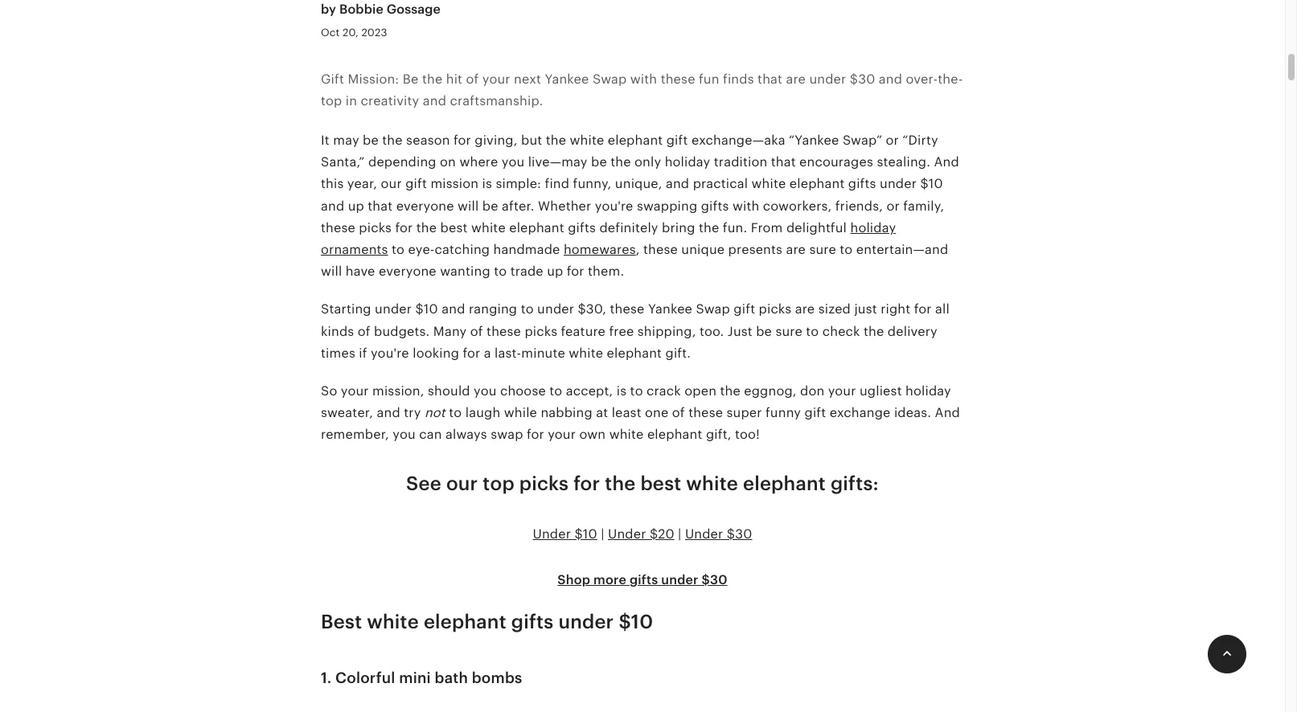Task type: describe. For each thing, give the bounding box(es) containing it.
$30 inside gift mission: be the hit of your next yankee swap with these fun finds that are under $30 and over-the- top in creativity and craftsmanship.
[[850, 71, 876, 87]]

are inside gift mission: be the hit of your next yankee swap with these fun finds that are under $30 and over-the- top in creativity and craftsmanship.
[[786, 71, 806, 87]]

gifts down practical
[[701, 198, 729, 214]]

to left eye-
[[392, 242, 405, 257]]

crack
[[647, 384, 681, 399]]

more
[[594, 573, 627, 588]]

elephant up handmade
[[509, 220, 565, 236]]

delivery
[[888, 324, 938, 339]]

unique,
[[615, 176, 662, 192]]

least
[[612, 405, 642, 421]]

picks up minute on the left of the page
[[525, 324, 558, 339]]

may
[[333, 133, 359, 148]]

$10 up shop
[[575, 527, 598, 542]]

3 under from the left
[[685, 527, 724, 542]]

exchange—aka
[[692, 133, 786, 148]]

top inside gift mission: be the hit of your next yankee swap with these fun finds that are under $30 and over-the- top in creativity and craftsmanship.
[[321, 93, 342, 108]]

1 vertical spatial $30
[[727, 527, 753, 542]]

"yankee
[[789, 133, 839, 148]]

$20
[[650, 527, 675, 542]]

creativity
[[361, 93, 419, 108]]

depending
[[368, 155, 437, 170]]

sure inside starting under $10 and ranging to under $30, these yankee swap gift picks are sized just right for all kinds of budgets. many of these picks feature free shipping, too. just be sure to check the delivery times if you're looking for a last-minute white elephant gift.
[[776, 324, 803, 339]]

and up swapping
[[666, 176, 690, 192]]

mission:
[[348, 71, 399, 87]]

just
[[728, 324, 753, 339]]

of right the many
[[470, 324, 483, 339]]

and down this
[[321, 198, 345, 214]]

be left after.
[[482, 198, 498, 214]]

on
[[440, 155, 456, 170]]

and inside starting under $10 and ranging to under $30, these yankee swap gift picks are sized just right for all kinds of budgets. many of these picks feature free shipping, too. just be sure to check the delivery times if you're looking for a last-minute white elephant gift.
[[442, 302, 465, 317]]

are inside starting under $10 and ranging to under $30, these yankee swap gift picks are sized just right for all kinds of budgets. many of these picks feature free shipping, too. just be sure to check the delivery times if you're looking for a last-minute white elephant gift.
[[795, 302, 815, 317]]

elephant down 'too!' on the right bottom of the page
[[743, 473, 826, 495]]

the inside starting under $10 and ranging to under $30, these yankee swap gift picks are sized just right for all kinds of budgets. many of these picks feature free shipping, too. just be sure to check the delivery times if you're looking for a last-minute white elephant gift.
[[864, 324, 884, 339]]

picks inside it may be the season for giving, but the white elephant gift exchange—aka "yankee swap" or "dirty santa," depending on where you live—may be the only holiday tradition that encourages stealing. and this year, our gift mission is simple: find funny, unique, and practical white elephant gifts under $10 and up that everyone will be after. whether you're swapping gifts with coworkers, friends, or family, these picks for the best white elephant gifts definitely bring the fun. from delightful
[[359, 220, 392, 236]]

handmade
[[494, 242, 560, 257]]

at
[[596, 405, 608, 421]]

bath
[[435, 670, 468, 687]]

unique
[[682, 242, 725, 257]]

holiday ornaments link
[[321, 220, 896, 257]]

gifts:
[[831, 473, 879, 495]]

fun
[[699, 71, 720, 87]]

minute
[[521, 346, 565, 361]]

and inside "so your mission, should you choose to accept, is to crack open the eggnog, don your ugliest holiday sweater, and try"
[[377, 405, 400, 421]]

definitely
[[600, 220, 659, 236]]

funny,
[[573, 176, 612, 192]]

check
[[823, 324, 860, 339]]

your up sweater,
[[341, 384, 369, 399]]

gifts up friends,
[[848, 176, 877, 192]]

your inside gift mission: be the hit of your next yankee swap with these fun finds that are under $30 and over-the- top in creativity and craftsmanship.
[[482, 71, 511, 87]]

0 vertical spatial or
[[886, 133, 899, 148]]

live—may
[[528, 155, 588, 170]]

2 | from the left
[[678, 527, 682, 542]]

gift for the
[[667, 133, 688, 148]]

them.
[[588, 264, 624, 279]]

yankee inside starting under $10 and ranging to under $30, these yankee swap gift picks are sized just right for all kinds of budgets. many of these picks feature free shipping, too. just be sure to check the delivery times if you're looking for a last-minute white elephant gift.
[[648, 302, 693, 317]]

ugliest
[[860, 384, 902, 399]]

too!
[[735, 427, 760, 443]]

1 horizontal spatial our
[[446, 473, 478, 495]]

"dirty
[[903, 133, 939, 148]]

white up live—may
[[570, 133, 604, 148]]

under inside it may be the season for giving, but the white elephant gift exchange—aka "yankee swap" or "dirty santa," depending on where you live—may be the only holiday tradition that encourages stealing. and this year, our gift mission is simple: find funny, unique, and practical white elephant gifts under $10 and up that everyone will be after. whether you're swapping gifts with coworkers, friends, or family, these picks for the best white elephant gifts definitely bring the fun. from delightful
[[880, 176, 917, 192]]

the up live—may
[[546, 133, 566, 148]]

under inside gift mission: be the hit of your next yankee swap with these fun finds that are under $30 and over-the- top in creativity and craftsmanship.
[[810, 71, 847, 87]]

$10 down 'shop more gifts under $30' link
[[619, 611, 653, 633]]

many
[[433, 324, 467, 339]]

these inside it may be the season for giving, but the white elephant gift exchange—aka "yankee swap" or "dirty santa," depending on where you live—may be the only holiday tradition that encourages stealing. and this year, our gift mission is simple: find funny, unique, and practical white elephant gifts under $10 and up that everyone will be after. whether you're swapping gifts with coworkers, friends, or family, these picks for the best white elephant gifts definitely bring the fun. from delightful
[[321, 220, 356, 236]]

1 under from the left
[[533, 527, 571, 542]]

the up under $20 link
[[605, 473, 636, 495]]

under down the "$20"
[[661, 573, 699, 588]]

shop
[[558, 573, 590, 588]]

white up to eye-catching handmade homewares
[[471, 220, 506, 236]]

gift.
[[666, 346, 691, 361]]

for inside to laugh while nabbing at least one of these super funny gift exchange ideas. and remember, you can always swap for your own white elephant gift, too!
[[527, 427, 544, 443]]

gift,
[[706, 427, 732, 443]]

be inside starting under $10 and ranging to under $30, these yankee swap gift picks are sized just right for all kinds of budgets. many of these picks feature free shipping, too. just be sure to check the delivery times if you're looking for a last-minute white elephant gift.
[[756, 324, 772, 339]]

white inside to laugh while nabbing at least one of these super funny gift exchange ideas. and remember, you can always swap for your own white elephant gift, too!
[[609, 427, 644, 443]]

2 vertical spatial that
[[368, 198, 393, 214]]

see
[[406, 473, 442, 495]]

by
[[321, 2, 336, 17]]

eye-
[[408, 242, 435, 257]]

and inside it may be the season for giving, but the white elephant gift exchange—aka "yankee swap" or "dirty santa," depending on where you live—may be the only holiday tradition that encourages stealing. and this year, our gift mission is simple: find funny, unique, and practical white elephant gifts under $10 and up that everyone will be after. whether you're swapping gifts with coworkers, friends, or family, these picks for the best white elephant gifts definitely bring the fun. from delightful
[[934, 155, 960, 170]]

where
[[460, 155, 498, 170]]

coworkers,
[[763, 198, 832, 214]]

looking
[[413, 346, 459, 361]]

you're inside starting under $10 and ranging to under $30, these yankee swap gift picks are sized just right for all kinds of budgets. many of these picks feature free shipping, too. just be sure to check the delivery times if you're looking for a last-minute white elephant gift.
[[371, 346, 409, 361]]

to down delightful
[[840, 242, 853, 257]]

white down gift,
[[686, 473, 738, 495]]

the left only
[[611, 155, 631, 170]]

for left the a
[[463, 346, 480, 361]]

to up nabbing on the left
[[550, 384, 563, 399]]

for up eye-
[[395, 220, 413, 236]]

free
[[609, 324, 634, 339]]

white inside starting under $10 and ranging to under $30, these yankee swap gift picks are sized just right for all kinds of budgets. many of these picks feature free shipping, too. just be sure to check the delivery times if you're looking for a last-minute white elephant gift.
[[569, 346, 603, 361]]

be up funny, at the top left of page
[[591, 155, 607, 170]]

santa,"
[[321, 155, 365, 170]]

under down shop
[[559, 611, 614, 633]]

hit
[[446, 71, 463, 87]]

funny
[[766, 405, 801, 421]]

bobbie
[[339, 2, 384, 17]]

eggnog,
[[744, 384, 797, 399]]

these inside to laugh while nabbing at least one of these super funny gift exchange ideas. and remember, you can always swap for your own white elephant gift, too!
[[689, 405, 723, 421]]

own
[[579, 427, 606, 443]]

ornaments
[[321, 242, 388, 257]]

shop more gifts under $30 link
[[558, 573, 728, 588]]

up inside it may be the season for giving, but the white elephant gift exchange—aka "yankee swap" or "dirty santa," depending on where you live—may be the only holiday tradition that encourages stealing. and this year, our gift mission is simple: find funny, unique, and practical white elephant gifts under $10 and up that everyone will be after. whether you're swapping gifts with coworkers, friends, or family, these picks for the best white elephant gifts definitely bring the fun. from delightful
[[348, 198, 364, 214]]

see our top picks for the best white elephant gifts:
[[406, 473, 879, 495]]

kinds
[[321, 324, 354, 339]]

under up feature
[[537, 302, 574, 317]]

fun.
[[723, 220, 748, 236]]

have
[[346, 264, 375, 279]]

best inside it may be the season for giving, but the white elephant gift exchange—aka "yankee swap" or "dirty santa," depending on where you live—may be the only holiday tradition that encourages stealing. and this year, our gift mission is simple: find funny, unique, and practical white elephant gifts under $10 and up that everyone will be after. whether you're swapping gifts with coworkers, friends, or family, these picks for the best white elephant gifts definitely bring the fun. from delightful
[[440, 220, 468, 236]]

not
[[425, 405, 446, 421]]

swap
[[491, 427, 523, 443]]

these up last-
[[487, 324, 521, 339]]

delightful
[[787, 220, 847, 236]]

white down tradition
[[752, 176, 786, 192]]

to down to eye-catching handmade homewares
[[494, 264, 507, 279]]

to inside to laugh while nabbing at least one of these super funny gift exchange ideas. and remember, you can always swap for your own white elephant gift, too!
[[449, 405, 462, 421]]

from
[[751, 220, 783, 236]]

up inside , these unique presents are sure to entertain—and will have everyone wanting to trade up for them.
[[547, 264, 563, 279]]

will inside , these unique presents are sure to entertain—and will have everyone wanting to trade up for them.
[[321, 264, 342, 279]]

times
[[321, 346, 355, 361]]

shop more gifts under $30
[[558, 573, 728, 588]]

for up on
[[454, 133, 471, 148]]

laugh
[[466, 405, 501, 421]]

your inside to laugh while nabbing at least one of these super funny gift exchange ideas. and remember, you can always swap for your own white elephant gift, too!
[[548, 427, 576, 443]]

super
[[727, 405, 762, 421]]

and inside to laugh while nabbing at least one of these super funny gift exchange ideas. and remember, you can always swap for your own white elephant gift, too!
[[935, 405, 960, 421]]

white right best
[[367, 611, 419, 633]]

these up free
[[610, 302, 645, 317]]

oct
[[321, 27, 340, 39]]

it may be the season for giving, but the white elephant gift exchange—aka "yankee swap" or "dirty santa," depending on where you live—may be the only holiday tradition that encourages stealing. and this year, our gift mission is simple: find funny, unique, and practical white elephant gifts under $10 and up that everyone will be after. whether you're swapping gifts with coworkers, friends, or family, these picks for the best white elephant gifts definitely bring the fun. from delightful
[[321, 133, 960, 236]]

gifts right the more
[[630, 573, 658, 588]]

gift mission: be the hit of your next yankee swap with these fun finds that are under $30 and over-the- top in creativity and craftsmanship.
[[321, 71, 963, 108]]

stealing.
[[877, 155, 931, 170]]

trade
[[510, 264, 544, 279]]

sized
[[819, 302, 851, 317]]

picks up under $10 link
[[519, 473, 569, 495]]

can
[[419, 427, 442, 443]]

1. colorful mini bath bombs
[[321, 670, 522, 687]]

so your mission, should you choose to accept, is to crack open the eggnog, don your ugliest holiday sweater, and try
[[321, 384, 951, 421]]

to left check
[[806, 324, 819, 339]]

with inside gift mission: be the hit of your next yankee swap with these fun finds that are under $30 and over-the- top in creativity and craftsmanship.
[[630, 71, 657, 87]]

ranging
[[469, 302, 517, 317]]

, these unique presents are sure to entertain—and will have everyone wanting to trade up for them.
[[321, 242, 949, 279]]

whether
[[538, 198, 592, 214]]

is inside it may be the season for giving, but the white elephant gift exchange—aka "yankee swap" or "dirty santa," depending on where you live—may be the only holiday tradition that encourages stealing. and this year, our gift mission is simple: find funny, unique, and practical white elephant gifts under $10 and up that everyone will be after. whether you're swapping gifts with coworkers, friends, or family, these picks for the best white elephant gifts definitely bring the fun. from delightful
[[482, 176, 492, 192]]

choose
[[500, 384, 546, 399]]

these inside , these unique presents are sure to entertain—and will have everyone wanting to trade up for them.
[[644, 242, 678, 257]]

,
[[636, 242, 640, 257]]

next
[[514, 71, 541, 87]]

2 under from the left
[[608, 527, 646, 542]]



Task type: vqa. For each thing, say whether or not it's contained in the screenshot.
The Craftsmanship.
yes



Task type: locate. For each thing, give the bounding box(es) containing it.
you're inside it may be the season for giving, but the white elephant gift exchange—aka "yankee swap" or "dirty santa," depending on where you live—may be the only holiday tradition that encourages stealing. and this year, our gift mission is simple: find funny, unique, and practical white elephant gifts under $10 and up that everyone will be after. whether you're swapping gifts with coworkers, friends, or family, these picks for the best white elephant gifts definitely bring the fun. from delightful
[[595, 198, 634, 214]]

our
[[381, 176, 402, 192], [446, 473, 478, 495]]

0 vertical spatial sure
[[810, 242, 837, 257]]

with left fun
[[630, 71, 657, 87]]

to right not
[[449, 405, 462, 421]]

are left sized
[[795, 302, 815, 317]]

0 vertical spatial you
[[502, 155, 525, 170]]

$30 down 'under $30' link
[[702, 573, 728, 588]]

be right may
[[363, 133, 379, 148]]

for down 'while'
[[527, 427, 544, 443]]

gift left exchange—aka at the top right of page
[[667, 133, 688, 148]]

that right finds
[[758, 71, 783, 87]]

our right see
[[446, 473, 478, 495]]

0 horizontal spatial |
[[601, 527, 605, 542]]

bombs
[[472, 670, 522, 687]]

$30
[[850, 71, 876, 87], [727, 527, 753, 542], [702, 573, 728, 588]]

and right ideas.
[[935, 405, 960, 421]]

is inside "so your mission, should you choose to accept, is to crack open the eggnog, don your ugliest holiday sweater, and try"
[[617, 384, 627, 399]]

practical
[[693, 176, 748, 192]]

you up laugh
[[474, 384, 497, 399]]

gifts up bombs
[[511, 611, 554, 633]]

under up shop
[[533, 527, 571, 542]]

gift down don
[[805, 405, 826, 421]]

0 vertical spatial is
[[482, 176, 492, 192]]

you down try
[[393, 427, 416, 443]]

$10 inside it may be the season for giving, but the white elephant gift exchange—aka "yankee swap" or "dirty santa," depending on where you live—may be the only holiday tradition that encourages stealing. and this year, our gift mission is simple: find funny, unique, and practical white elephant gifts under $10 and up that everyone will be after. whether you're swapping gifts with coworkers, friends, or family, these picks for the best white elephant gifts definitely bring the fun. from delightful
[[921, 176, 943, 192]]

1 vertical spatial everyone
[[379, 264, 437, 279]]

under up budgets.
[[375, 302, 412, 317]]

and left over- at top
[[879, 71, 903, 87]]

the-
[[938, 71, 963, 87]]

swap
[[593, 71, 627, 87], [696, 302, 730, 317]]

under $10 | under $20 | under $30
[[533, 527, 753, 542]]

are
[[786, 71, 806, 87], [786, 242, 806, 257], [795, 302, 815, 317]]

you're down budgets.
[[371, 346, 409, 361]]

encourages
[[800, 155, 874, 170]]

a
[[484, 346, 491, 361]]

1 vertical spatial are
[[786, 242, 806, 257]]

1 vertical spatial that
[[771, 155, 796, 170]]

2 vertical spatial $30
[[702, 573, 728, 588]]

best up catching at the top left
[[440, 220, 468, 236]]

1 vertical spatial up
[[547, 264, 563, 279]]

2 horizontal spatial holiday
[[906, 384, 951, 399]]

1 horizontal spatial swap
[[696, 302, 730, 317]]

your up exchange
[[828, 384, 856, 399]]

to right ranging at the top left of the page
[[521, 302, 534, 317]]

and down "dirty at the right of page
[[934, 155, 960, 170]]

0 vertical spatial with
[[630, 71, 657, 87]]

remember,
[[321, 427, 389, 443]]

the inside "so your mission, should you choose to accept, is to crack open the eggnog, don your ugliest holiday sweater, and try"
[[720, 384, 741, 399]]

starting under $10 and ranging to under $30, these yankee swap gift picks are sized just right for all kinds of budgets. many of these picks feature free shipping, too. just be sure to check the delivery times if you're looking for a last-minute white elephant gift.
[[321, 302, 950, 361]]

1 vertical spatial and
[[935, 405, 960, 421]]

are down delightful
[[786, 242, 806, 257]]

under right the "$20"
[[685, 527, 724, 542]]

0 vertical spatial $30
[[850, 71, 876, 87]]

sure
[[810, 242, 837, 257], [776, 324, 803, 339]]

swap inside gift mission: be the hit of your next yankee swap with these fun finds that are under $30 and over-the- top in creativity and craftsmanship.
[[593, 71, 627, 87]]

accept,
[[566, 384, 613, 399]]

one
[[645, 405, 669, 421]]

everyone down mission
[[396, 198, 454, 214]]

top
[[321, 93, 342, 108], [483, 473, 515, 495]]

just
[[855, 302, 877, 317]]

finds
[[723, 71, 754, 87]]

everyone inside it may be the season for giving, but the white elephant gift exchange—aka "yankee swap" or "dirty santa," depending on where you live—may be the only holiday tradition that encourages stealing. and this year, our gift mission is simple: find funny, unique, and practical white elephant gifts under $10 and up that everyone will be after. whether you're swapping gifts with coworkers, friends, or family, these picks for the best white elephant gifts definitely bring the fun. from delightful
[[396, 198, 454, 214]]

sure inside , these unique presents are sure to entertain—and will have everyone wanting to trade up for them.
[[810, 242, 837, 257]]

while
[[504, 405, 537, 421]]

0 horizontal spatial holiday
[[665, 155, 711, 170]]

top left in
[[321, 93, 342, 108]]

0 horizontal spatial yankee
[[545, 71, 589, 87]]

yankee right next
[[545, 71, 589, 87]]

picks left sized
[[759, 302, 792, 317]]

year,
[[347, 176, 377, 192]]

elephant up only
[[608, 133, 663, 148]]

1 horizontal spatial best
[[641, 473, 682, 495]]

the up depending
[[382, 133, 403, 148]]

1 horizontal spatial you
[[474, 384, 497, 399]]

bring
[[662, 220, 695, 236]]

yankee up shipping,
[[648, 302, 693, 317]]

0 vertical spatial yankee
[[545, 71, 589, 87]]

gift for these
[[734, 302, 755, 317]]

gift
[[667, 133, 688, 148], [406, 176, 427, 192], [734, 302, 755, 317], [805, 405, 826, 421]]

mini
[[399, 670, 431, 687]]

0 horizontal spatial up
[[348, 198, 364, 214]]

1 | from the left
[[601, 527, 605, 542]]

with up the fun.
[[733, 198, 760, 214]]

elephant up bath
[[424, 611, 507, 633]]

is down where at the left top
[[482, 176, 492, 192]]

homewares link
[[564, 242, 636, 257]]

1 vertical spatial swap
[[696, 302, 730, 317]]

gifts down whether
[[568, 220, 596, 236]]

your
[[482, 71, 511, 87], [341, 384, 369, 399], [828, 384, 856, 399], [548, 427, 576, 443]]

1 horizontal spatial holiday
[[851, 220, 896, 236]]

last-
[[495, 346, 521, 361]]

this
[[321, 176, 344, 192]]

of up if
[[358, 324, 371, 339]]

catching
[[435, 242, 490, 257]]

picks up ornaments
[[359, 220, 392, 236]]

1 vertical spatial will
[[321, 264, 342, 279]]

0 horizontal spatial top
[[321, 93, 342, 108]]

with inside it may be the season for giving, but the white elephant gift exchange—aka "yankee swap" or "dirty santa," depending on where you live—may be the only holiday tradition that encourages stealing. and this year, our gift mission is simple: find funny, unique, and practical white elephant gifts under $10 and up that everyone will be after. whether you're swapping gifts with coworkers, friends, or family, these picks for the best white elephant gifts definitely bring the fun. from delightful
[[733, 198, 760, 214]]

the up unique at right
[[699, 220, 719, 236]]

be
[[363, 133, 379, 148], [591, 155, 607, 170], [482, 198, 498, 214], [756, 324, 772, 339]]

1 horizontal spatial you're
[[595, 198, 634, 214]]

0 horizontal spatial sure
[[776, 324, 803, 339]]

0 vertical spatial our
[[381, 176, 402, 192]]

you inside to laugh while nabbing at least one of these super funny gift exchange ideas. and remember, you can always swap for your own white elephant gift, too!
[[393, 427, 416, 443]]

for left all on the right top of the page
[[914, 302, 932, 317]]

2 vertical spatial are
[[795, 302, 815, 317]]

$10
[[921, 176, 943, 192], [415, 302, 438, 317], [575, 527, 598, 542], [619, 611, 653, 633]]

yankee inside gift mission: be the hit of your next yankee swap with these fun finds that are under $30 and over-the- top in creativity and craftsmanship.
[[545, 71, 589, 87]]

1 horizontal spatial under
[[608, 527, 646, 542]]

holiday inside the 'holiday ornaments'
[[851, 220, 896, 236]]

only
[[635, 155, 661, 170]]

0 vertical spatial up
[[348, 198, 364, 214]]

under $20 link
[[608, 527, 675, 542]]

gift up just
[[734, 302, 755, 317]]

1 vertical spatial you're
[[371, 346, 409, 361]]

you up simple:
[[502, 155, 525, 170]]

0 vertical spatial best
[[440, 220, 468, 236]]

gift inside starting under $10 and ranging to under $30, these yankee swap gift picks are sized just right for all kinds of budgets. many of these picks feature free shipping, too. just be sure to check the delivery times if you're looking for a last-minute white elephant gift.
[[734, 302, 755, 317]]

gift down depending
[[406, 176, 427, 192]]

and down hit
[[423, 93, 446, 108]]

holiday ornaments
[[321, 220, 896, 257]]

elephant down encourages
[[790, 176, 845, 192]]

0 horizontal spatial swap
[[593, 71, 627, 87]]

up right 'trade'
[[547, 264, 563, 279]]

best white elephant gifts under $10
[[321, 611, 653, 633]]

gift inside to laugh while nabbing at least one of these super funny gift exchange ideas. and remember, you can always swap for your own white elephant gift, too!
[[805, 405, 826, 421]]

to up least
[[630, 384, 643, 399]]

for down 'own'
[[574, 473, 600, 495]]

0 horizontal spatial under
[[533, 527, 571, 542]]

0 vertical spatial are
[[786, 71, 806, 87]]

swapping
[[637, 198, 698, 214]]

you inside "so your mission, should you choose to accept, is to crack open the eggnog, don your ugliest holiday sweater, and try"
[[474, 384, 497, 399]]

the right be
[[422, 71, 443, 87]]

elephant
[[608, 133, 663, 148], [790, 176, 845, 192], [509, 220, 565, 236], [607, 346, 662, 361], [647, 427, 703, 443], [743, 473, 826, 495], [424, 611, 507, 633]]

will down mission
[[458, 198, 479, 214]]

0 vertical spatial and
[[934, 155, 960, 170]]

everyone inside , these unique presents are sure to entertain—and will have everyone wanting to trade up for them.
[[379, 264, 437, 279]]

friends,
[[836, 198, 883, 214]]

best up the "$20"
[[641, 473, 682, 495]]

1 horizontal spatial will
[[458, 198, 479, 214]]

feature
[[561, 324, 606, 339]]

nabbing
[[541, 405, 593, 421]]

$30,
[[578, 302, 607, 317]]

in
[[346, 93, 357, 108]]

0 horizontal spatial you
[[393, 427, 416, 443]]

1 horizontal spatial is
[[617, 384, 627, 399]]

but
[[521, 133, 542, 148]]

holiday inside "so your mission, should you choose to accept, is to crack open the eggnog, don your ugliest holiday sweater, and try"
[[906, 384, 951, 399]]

1 vertical spatial top
[[483, 473, 515, 495]]

our inside it may be the season for giving, but the white elephant gift exchange—aka "yankee swap" or "dirty santa," depending on where you live—may be the only holiday tradition that encourages stealing. and this year, our gift mission is simple: find funny, unique, and practical white elephant gifts under $10 and up that everyone will be after. whether you're swapping gifts with coworkers, friends, or family, these picks for the best white elephant gifts definitely bring the fun. from delightful
[[381, 176, 402, 192]]

$30 right the "$20"
[[727, 527, 753, 542]]

if
[[359, 346, 367, 361]]

1 vertical spatial yankee
[[648, 302, 693, 317]]

under down stealing. on the right top of page
[[880, 176, 917, 192]]

0 horizontal spatial is
[[482, 176, 492, 192]]

too.
[[700, 324, 724, 339]]

sure right just
[[776, 324, 803, 339]]

1 horizontal spatial with
[[733, 198, 760, 214]]

under $10 link
[[533, 527, 598, 542]]

should
[[428, 384, 470, 399]]

0 horizontal spatial with
[[630, 71, 657, 87]]

up down year,
[[348, 198, 364, 214]]

1 vertical spatial or
[[887, 198, 900, 214]]

2 vertical spatial holiday
[[906, 384, 951, 399]]

0 vertical spatial top
[[321, 93, 342, 108]]

| right under $10 link
[[601, 527, 605, 542]]

simple:
[[496, 176, 541, 192]]

the down just
[[864, 324, 884, 339]]

0 horizontal spatial you're
[[371, 346, 409, 361]]

| right the "$20"
[[678, 527, 682, 542]]

1 vertical spatial holiday
[[851, 220, 896, 236]]

shipping,
[[638, 324, 696, 339]]

1 vertical spatial you
[[474, 384, 497, 399]]

starting
[[321, 302, 371, 317]]

exchange
[[830, 405, 891, 421]]

holiday up ideas.
[[906, 384, 951, 399]]

1 vertical spatial is
[[617, 384, 627, 399]]

or up stealing. on the right top of page
[[886, 133, 899, 148]]

colorful
[[336, 670, 395, 687]]

white down least
[[609, 427, 644, 443]]

open
[[685, 384, 717, 399]]

elephant down one at bottom
[[647, 427, 703, 443]]

swap inside starting under $10 and ranging to under $30, these yankee swap gift picks are sized just right for all kinds of budgets. many of these picks feature free shipping, too. just be sure to check the delivery times if you're looking for a last-minute white elephant gift.
[[696, 302, 730, 317]]

these right ','
[[644, 242, 678, 257]]

0 vertical spatial will
[[458, 198, 479, 214]]

and
[[934, 155, 960, 170], [935, 405, 960, 421]]

2 vertical spatial you
[[393, 427, 416, 443]]

sweater,
[[321, 405, 373, 421]]

holiday up practical
[[665, 155, 711, 170]]

for
[[454, 133, 471, 148], [395, 220, 413, 236], [567, 264, 585, 279], [914, 302, 932, 317], [463, 346, 480, 361], [527, 427, 544, 443], [574, 473, 600, 495]]

0 vertical spatial swap
[[593, 71, 627, 87]]

0 horizontal spatial best
[[440, 220, 468, 236]]

family,
[[904, 198, 945, 214]]

1 vertical spatial our
[[446, 473, 478, 495]]

are inside , these unique presents are sure to entertain—and will have everyone wanting to trade up for them.
[[786, 242, 806, 257]]

0 horizontal spatial will
[[321, 264, 342, 279]]

1 vertical spatial with
[[733, 198, 760, 214]]

everyone
[[396, 198, 454, 214], [379, 264, 437, 279]]

under up "yankee
[[810, 71, 847, 87]]

homewares
[[564, 242, 636, 257]]

1 horizontal spatial top
[[483, 473, 515, 495]]

2 horizontal spatial under
[[685, 527, 724, 542]]

by bobbie gossage
[[321, 2, 441, 17]]

your down nabbing on the left
[[548, 427, 576, 443]]

that inside gift mission: be the hit of your next yankee swap with these fun finds that are under $30 and over-the- top in creativity and craftsmanship.
[[758, 71, 783, 87]]

top down swap
[[483, 473, 515, 495]]

elephant inside starting under $10 and ranging to under $30, these yankee swap gift picks are sized just right for all kinds of budgets. many of these picks feature free shipping, too. just be sure to check the delivery times if you're looking for a last-minute white elephant gift.
[[607, 346, 662, 361]]

tradition
[[714, 155, 768, 170]]

will left have at top left
[[321, 264, 342, 279]]

you're up definitely at the top of the page
[[595, 198, 634, 214]]

0 vertical spatial that
[[758, 71, 783, 87]]

or
[[886, 133, 899, 148], [887, 198, 900, 214]]

these inside gift mission: be the hit of your next yankee swap with these fun finds that are under $30 and over-the- top in creativity and craftsmanship.
[[661, 71, 695, 87]]

elephant inside to laugh while nabbing at least one of these super funny gift exchange ideas. and remember, you can always swap for your own white elephant gift, too!
[[647, 427, 703, 443]]

2 horizontal spatial you
[[502, 155, 525, 170]]

$10 up 'family,' at the top
[[921, 176, 943, 192]]

1 horizontal spatial sure
[[810, 242, 837, 257]]

under
[[810, 71, 847, 87], [880, 176, 917, 192], [375, 302, 412, 317], [537, 302, 574, 317], [661, 573, 699, 588], [559, 611, 614, 633]]

best
[[321, 611, 362, 633]]

0 horizontal spatial our
[[381, 176, 402, 192]]

gossage
[[387, 2, 441, 17]]

are right finds
[[786, 71, 806, 87]]

the inside gift mission: be the hit of your next yankee swap with these fun finds that are under $30 and over-the- top in creativity and craftsmanship.
[[422, 71, 443, 87]]

or left 'family,' at the top
[[887, 198, 900, 214]]

holiday
[[665, 155, 711, 170], [851, 220, 896, 236], [906, 384, 951, 399]]

you inside it may be the season for giving, but the white elephant gift exchange—aka "yankee swap" or "dirty santa," depending on where you live—may be the only holiday tradition that encourages stealing. and this year, our gift mission is simple: find funny, unique, and practical white elephant gifts under $10 and up that everyone will be after. whether you're swapping gifts with coworkers, friends, or family, these picks for the best white elephant gifts definitely bring the fun. from delightful
[[502, 155, 525, 170]]

white
[[570, 133, 604, 148], [752, 176, 786, 192], [471, 220, 506, 236], [569, 346, 603, 361], [609, 427, 644, 443], [686, 473, 738, 495], [367, 611, 419, 633]]

0 vertical spatial holiday
[[665, 155, 711, 170]]

0 vertical spatial everyone
[[396, 198, 454, 214]]

for inside , these unique presents are sure to entertain—and will have everyone wanting to trade up for them.
[[567, 264, 585, 279]]

is up least
[[617, 384, 627, 399]]

1 vertical spatial best
[[641, 473, 682, 495]]

presents
[[728, 242, 783, 257]]

1 vertical spatial sure
[[776, 324, 803, 339]]

2023
[[361, 27, 387, 39]]

all
[[935, 302, 950, 317]]

ideas.
[[894, 405, 932, 421]]

wanting
[[440, 264, 491, 279]]

gift for elephant
[[805, 405, 826, 421]]

of inside gift mission: be the hit of your next yankee swap with these fun finds that are under $30 and over-the- top in creativity and craftsmanship.
[[466, 71, 479, 87]]

the up eye-
[[417, 220, 437, 236]]

1 horizontal spatial |
[[678, 527, 682, 542]]

be right just
[[756, 324, 772, 339]]

season
[[406, 133, 450, 148]]

and
[[879, 71, 903, 87], [423, 93, 446, 108], [666, 176, 690, 192], [321, 198, 345, 214], [442, 302, 465, 317], [377, 405, 400, 421]]

$10 up the many
[[415, 302, 438, 317]]

will inside it may be the season for giving, but the white elephant gift exchange—aka "yankee swap" or "dirty santa," depending on where you live—may be the only holiday tradition that encourages stealing. and this year, our gift mission is simple: find funny, unique, and practical white elephant gifts under $10 and up that everyone will be after. whether you're swapping gifts with coworkers, friends, or family, these picks for the best white elephant gifts definitely bring the fun. from delightful
[[458, 198, 479, 214]]

1 horizontal spatial yankee
[[648, 302, 693, 317]]

0 vertical spatial you're
[[595, 198, 634, 214]]

$10 inside starting under $10 and ranging to under $30, these yankee swap gift picks are sized just right for all kinds of budgets. many of these picks feature free shipping, too. just be sure to check the delivery times if you're looking for a last-minute white elephant gift.
[[415, 302, 438, 317]]

holiday inside it may be the season for giving, but the white elephant gift exchange—aka "yankee swap" or "dirty santa," depending on where you live—may be the only holiday tradition that encourages stealing. and this year, our gift mission is simple: find funny, unique, and practical white elephant gifts under $10 and up that everyone will be after. whether you're swapping gifts with coworkers, friends, or family, these picks for the best white elephant gifts definitely bring the fun. from delightful
[[665, 155, 711, 170]]

of inside to laugh while nabbing at least one of these super funny gift exchange ideas. and remember, you can always swap for your own white elephant gift, too!
[[672, 405, 685, 421]]

1 horizontal spatial up
[[547, 264, 563, 279]]

these left fun
[[661, 71, 695, 87]]

picks
[[359, 220, 392, 236], [759, 302, 792, 317], [525, 324, 558, 339], [519, 473, 569, 495]]

our down depending
[[381, 176, 402, 192]]



